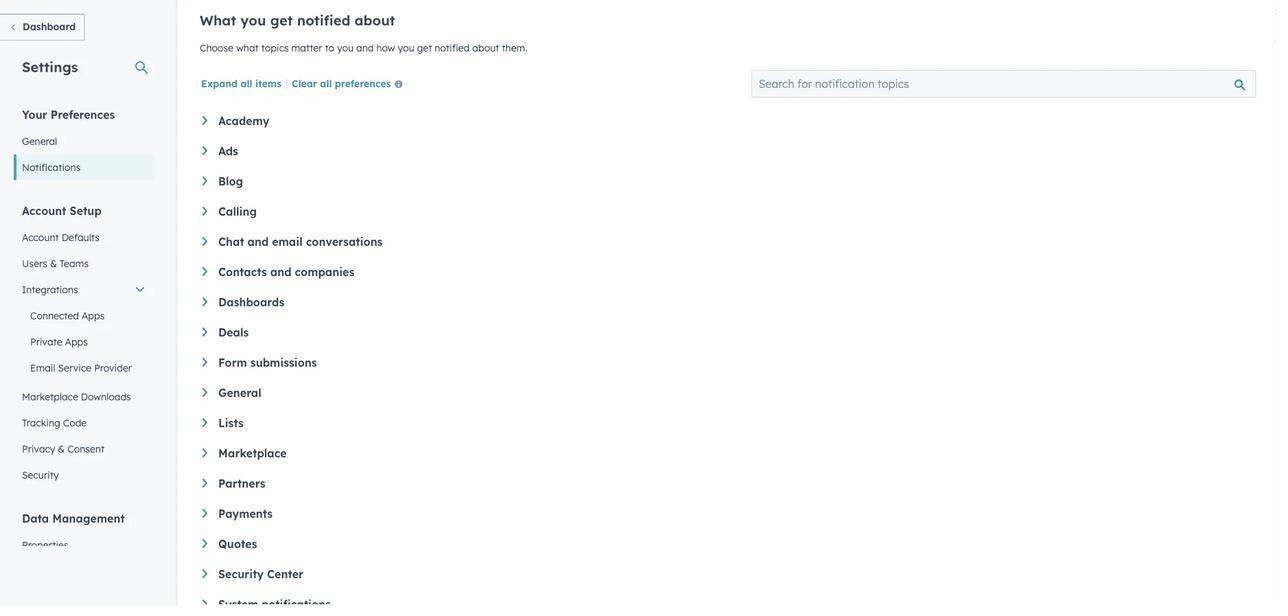Task type: describe. For each thing, give the bounding box(es) containing it.
security center button
[[203, 567, 1252, 581]]

dashboards button
[[203, 295, 1252, 309]]

general inside your preferences element
[[22, 135, 57, 147]]

1 vertical spatial notified
[[435, 42, 470, 54]]

them.
[[502, 42, 528, 54]]

submissions
[[251, 356, 317, 370]]

deals
[[218, 326, 249, 339]]

caret image for payments
[[203, 509, 207, 518]]

1 horizontal spatial get
[[417, 42, 432, 54]]

chat
[[218, 235, 244, 249]]

settings
[[22, 58, 78, 75]]

data management element
[[14, 511, 154, 605]]

how
[[377, 42, 395, 54]]

apps for private apps
[[65, 336, 88, 348]]

notifications
[[22, 161, 81, 173]]

defaults
[[62, 231, 100, 243]]

users & teams
[[22, 257, 89, 269]]

security for security
[[22, 469, 59, 481]]

caret image for lists
[[203, 418, 207, 427]]

calling button
[[203, 205, 1252, 218]]

center
[[267, 567, 304, 581]]

caret image for general
[[203, 388, 207, 397]]

contacts and companies
[[218, 265, 355, 279]]

private apps
[[30, 336, 88, 348]]

your preferences element
[[14, 107, 154, 180]]

general link
[[14, 128, 154, 154]]

1 vertical spatial general
[[218, 386, 262, 400]]

apps for connected apps
[[82, 309, 105, 321]]

form
[[218, 356, 247, 370]]

account defaults
[[22, 231, 100, 243]]

email service provider link
[[14, 355, 154, 381]]

users
[[22, 257, 47, 269]]

deals button
[[203, 326, 1252, 339]]

dashboard link
[[0, 14, 85, 41]]

service
[[58, 362, 91, 374]]

topics
[[261, 42, 289, 54]]

provider
[[94, 362, 132, 374]]

what you get notified about
[[200, 12, 395, 29]]

caret image for quotes
[[203, 539, 207, 548]]

data
[[22, 511, 49, 525]]

integrations
[[22, 283, 78, 295]]

email service provider
[[30, 362, 132, 374]]

quotes button
[[203, 537, 1252, 551]]

and for chat and email conversations
[[248, 235, 269, 249]]

matter
[[292, 42, 322, 54]]

ads button
[[203, 144, 1252, 158]]

account for account setup
[[22, 204, 66, 217]]

preferences
[[51, 107, 115, 121]]

privacy & consent link
[[14, 436, 154, 462]]

to
[[325, 42, 334, 54]]

code
[[63, 417, 87, 429]]

caret image for chat and email conversations
[[203, 237, 207, 246]]

general button
[[203, 386, 1252, 400]]

email
[[272, 235, 303, 249]]

choose
[[200, 42, 234, 54]]

privacy & consent
[[22, 443, 105, 455]]

security center
[[218, 567, 304, 581]]

academy
[[218, 114, 270, 128]]

clear all preferences button
[[292, 76, 408, 93]]

1 horizontal spatial about
[[473, 42, 500, 54]]

calling
[[218, 205, 257, 218]]

preferences
[[335, 77, 391, 89]]

marketplace downloads
[[22, 390, 131, 402]]

contacts and companies button
[[203, 265, 1252, 279]]

form submissions
[[218, 356, 317, 370]]

tracking
[[22, 417, 60, 429]]

& for privacy
[[58, 443, 65, 455]]

caret image for calling
[[203, 207, 207, 216]]

email
[[30, 362, 55, 374]]

expand all items
[[201, 77, 282, 89]]

caret image for academy
[[203, 116, 207, 125]]

privacy
[[22, 443, 55, 455]]

0 vertical spatial get
[[270, 12, 293, 29]]

caret image for partners
[[203, 479, 207, 488]]

2 horizontal spatial and
[[356, 42, 374, 54]]

what
[[200, 12, 236, 29]]

your preferences
[[22, 107, 115, 121]]

what
[[236, 42, 259, 54]]

companies
[[295, 265, 355, 279]]



Task type: locate. For each thing, give the bounding box(es) containing it.
4 caret image from the top
[[203, 267, 207, 276]]

caret image inside blog dropdown button
[[203, 177, 207, 185]]

caret image for dashboards
[[203, 297, 207, 306]]

5 caret image from the top
[[203, 569, 207, 578]]

2 all from the left
[[320, 77, 332, 89]]

&
[[50, 257, 57, 269], [58, 443, 65, 455]]

caret image inside lists dropdown button
[[203, 418, 207, 427]]

caret image for ads
[[203, 146, 207, 155]]

properties
[[22, 539, 68, 551]]

7 caret image from the top
[[203, 388, 207, 397]]

2 vertical spatial and
[[270, 265, 292, 279]]

apps up service
[[65, 336, 88, 348]]

1 vertical spatial marketplace
[[218, 446, 287, 460]]

security link
[[14, 462, 154, 488]]

tracking code link
[[14, 410, 154, 436]]

caret image inside academy 'dropdown button'
[[203, 116, 207, 125]]

management
[[52, 511, 125, 525]]

payments button
[[203, 507, 1252, 521]]

teams
[[60, 257, 89, 269]]

caret image inside payments dropdown button
[[203, 509, 207, 518]]

apps
[[82, 309, 105, 321], [65, 336, 88, 348]]

caret image for marketplace
[[203, 449, 207, 457]]

marketplace for marketplace downloads
[[22, 390, 78, 402]]

and for contacts and companies
[[270, 265, 292, 279]]

1 vertical spatial account
[[22, 231, 59, 243]]

marketplace up tracking code
[[22, 390, 78, 402]]

1 vertical spatial and
[[248, 235, 269, 249]]

security for security center
[[218, 567, 264, 581]]

1 horizontal spatial notified
[[435, 42, 470, 54]]

1 vertical spatial apps
[[65, 336, 88, 348]]

1 vertical spatial get
[[417, 42, 432, 54]]

0 vertical spatial security
[[22, 469, 59, 481]]

1 account from the top
[[22, 204, 66, 217]]

all inside clear all preferences button
[[320, 77, 332, 89]]

0 vertical spatial apps
[[82, 309, 105, 321]]

0 vertical spatial marketplace
[[22, 390, 78, 402]]

10 caret image from the top
[[203, 479, 207, 488]]

& right the "users"
[[50, 257, 57, 269]]

account defaults link
[[14, 224, 154, 250]]

and right the chat on the top of the page
[[248, 235, 269, 249]]

you right how
[[398, 42, 415, 54]]

1 caret image from the top
[[203, 116, 207, 125]]

caret image inside deals dropdown button
[[203, 328, 207, 336]]

consent
[[68, 443, 105, 455]]

marketplace button
[[203, 446, 1252, 460]]

caret image inside the contacts and companies dropdown button
[[203, 267, 207, 276]]

get right how
[[417, 42, 432, 54]]

general
[[22, 135, 57, 147], [218, 386, 262, 400]]

1 all from the left
[[241, 77, 252, 89]]

clear
[[292, 77, 317, 89]]

caret image for contacts and companies
[[203, 267, 207, 276]]

private apps link
[[14, 329, 154, 355]]

integrations button
[[14, 276, 154, 303]]

1 horizontal spatial you
[[337, 42, 354, 54]]

account up account defaults
[[22, 204, 66, 217]]

dashboards
[[218, 295, 285, 309]]

1 horizontal spatial all
[[320, 77, 332, 89]]

all for expand
[[241, 77, 252, 89]]

connected apps
[[30, 309, 105, 321]]

blog
[[218, 174, 243, 188]]

0 horizontal spatial marketplace
[[22, 390, 78, 402]]

security down quotes
[[218, 567, 264, 581]]

caret image for blog
[[203, 177, 207, 185]]

5 caret image from the top
[[203, 328, 207, 336]]

caret image inside chat and email conversations dropdown button
[[203, 237, 207, 246]]

data management
[[22, 511, 125, 525]]

notifications link
[[14, 154, 154, 180]]

about
[[355, 12, 395, 29], [473, 42, 500, 54]]

caret image inside "security center" dropdown button
[[203, 569, 207, 578]]

caret image inside ads dropdown button
[[203, 146, 207, 155]]

1 vertical spatial about
[[473, 42, 500, 54]]

2 caret image from the top
[[203, 177, 207, 185]]

1 caret image from the top
[[203, 146, 207, 155]]

about up how
[[355, 12, 395, 29]]

caret image inside calling dropdown button
[[203, 207, 207, 216]]

8 caret image from the top
[[203, 418, 207, 427]]

0 horizontal spatial get
[[270, 12, 293, 29]]

general down form
[[218, 386, 262, 400]]

you right to
[[337, 42, 354, 54]]

expand all items button
[[201, 77, 282, 89]]

1 horizontal spatial &
[[58, 443, 65, 455]]

caret image
[[203, 146, 207, 155], [203, 207, 207, 216], [203, 237, 207, 246], [203, 267, 207, 276], [203, 328, 207, 336], [203, 358, 207, 367], [203, 388, 207, 397], [203, 418, 207, 427], [203, 449, 207, 457], [203, 479, 207, 488], [203, 539, 207, 548]]

notified left them.
[[435, 42, 470, 54]]

4 caret image from the top
[[203, 509, 207, 518]]

caret image for security center
[[203, 569, 207, 578]]

2 account from the top
[[22, 231, 59, 243]]

0 horizontal spatial security
[[22, 469, 59, 481]]

9 caret image from the top
[[203, 449, 207, 457]]

all right clear
[[320, 77, 332, 89]]

form submissions button
[[203, 356, 1252, 370]]

security inside account setup "element"
[[22, 469, 59, 481]]

0 vertical spatial about
[[355, 12, 395, 29]]

3 caret image from the top
[[203, 237, 207, 246]]

0 vertical spatial &
[[50, 257, 57, 269]]

partners button
[[203, 477, 1252, 490]]

2 horizontal spatial you
[[398, 42, 415, 54]]

and left how
[[356, 42, 374, 54]]

chat and email conversations
[[218, 235, 383, 249]]

your
[[22, 107, 47, 121]]

caret image inside "dashboards" dropdown button
[[203, 297, 207, 306]]

marketplace
[[22, 390, 78, 402], [218, 446, 287, 460]]

caret image inside partners dropdown button
[[203, 479, 207, 488]]

private
[[30, 336, 62, 348]]

dashboard
[[23, 21, 76, 33]]

connected
[[30, 309, 79, 321]]

0 vertical spatial account
[[22, 204, 66, 217]]

6 caret image from the top
[[203, 358, 207, 367]]

0 horizontal spatial you
[[241, 12, 266, 29]]

caret image
[[203, 116, 207, 125], [203, 177, 207, 185], [203, 297, 207, 306], [203, 509, 207, 518], [203, 569, 207, 578], [203, 600, 207, 605]]

& right privacy
[[58, 443, 65, 455]]

marketplace inside account setup "element"
[[22, 390, 78, 402]]

0 vertical spatial general
[[22, 135, 57, 147]]

caret image inside quotes dropdown button
[[203, 539, 207, 548]]

1 horizontal spatial marketplace
[[218, 446, 287, 460]]

items
[[255, 77, 282, 89]]

caret image inside "marketplace" dropdown button
[[203, 449, 207, 457]]

marketplace for marketplace
[[218, 446, 287, 460]]

account setup
[[22, 204, 102, 217]]

3 caret image from the top
[[203, 297, 207, 306]]

contacts
[[218, 265, 267, 279]]

account
[[22, 204, 66, 217], [22, 231, 59, 243]]

and
[[356, 42, 374, 54], [248, 235, 269, 249], [270, 265, 292, 279]]

account setup element
[[14, 203, 154, 488]]

0 horizontal spatial &
[[50, 257, 57, 269]]

you up what
[[241, 12, 266, 29]]

properties link
[[14, 532, 154, 558]]

0 horizontal spatial notified
[[297, 12, 351, 29]]

0 horizontal spatial and
[[248, 235, 269, 249]]

0 horizontal spatial about
[[355, 12, 395, 29]]

marketplace downloads link
[[14, 384, 154, 410]]

get up "topics" on the top of the page
[[270, 12, 293, 29]]

setup
[[70, 204, 102, 217]]

payments
[[218, 507, 273, 521]]

general down your
[[22, 135, 57, 147]]

0 vertical spatial and
[[356, 42, 374, 54]]

lists
[[218, 416, 244, 430]]

1 vertical spatial security
[[218, 567, 264, 581]]

and down email
[[270, 265, 292, 279]]

all for clear
[[320, 77, 332, 89]]

partners
[[218, 477, 265, 490]]

notified
[[297, 12, 351, 29], [435, 42, 470, 54]]

security
[[22, 469, 59, 481], [218, 567, 264, 581]]

6 caret image from the top
[[203, 600, 207, 605]]

caret image inside general dropdown button
[[203, 388, 207, 397]]

marketplace up partners
[[218, 446, 287, 460]]

quotes
[[218, 537, 257, 551]]

account inside "account defaults" link
[[22, 231, 59, 243]]

0 horizontal spatial general
[[22, 135, 57, 147]]

clear all preferences
[[292, 77, 391, 89]]

academy button
[[203, 114, 1252, 128]]

1 vertical spatial &
[[58, 443, 65, 455]]

0 vertical spatial notified
[[297, 12, 351, 29]]

downloads
[[81, 390, 131, 402]]

account for account defaults
[[22, 231, 59, 243]]

caret image for deals
[[203, 328, 207, 336]]

caret image inside form submissions dropdown button
[[203, 358, 207, 367]]

connected apps link
[[14, 303, 154, 329]]

ads
[[218, 144, 238, 158]]

0 horizontal spatial all
[[241, 77, 252, 89]]

users & teams link
[[14, 250, 154, 276]]

11 caret image from the top
[[203, 539, 207, 548]]

1 horizontal spatial security
[[218, 567, 264, 581]]

& for users
[[50, 257, 57, 269]]

blog button
[[203, 174, 1252, 188]]

1 horizontal spatial and
[[270, 265, 292, 279]]

you
[[241, 12, 266, 29], [337, 42, 354, 54], [398, 42, 415, 54]]

2 caret image from the top
[[203, 207, 207, 216]]

1 horizontal spatial general
[[218, 386, 262, 400]]

expand
[[201, 77, 238, 89]]

about left them.
[[473, 42, 500, 54]]

security down privacy
[[22, 469, 59, 481]]

conversations
[[306, 235, 383, 249]]

notified up to
[[297, 12, 351, 29]]

choose what topics matter to you and how you get notified about them.
[[200, 42, 528, 54]]

all left the items
[[241, 77, 252, 89]]

chat and email conversations button
[[203, 235, 1252, 249]]

caret image for form submissions
[[203, 358, 207, 367]]

account up the "users"
[[22, 231, 59, 243]]

lists button
[[203, 416, 1252, 430]]

tracking code
[[22, 417, 87, 429]]

apps down the integrations button
[[82, 309, 105, 321]]

Search for notification topics search field
[[752, 70, 1257, 98]]



Task type: vqa. For each thing, say whether or not it's contained in the screenshot.
'Company' to the top
no



